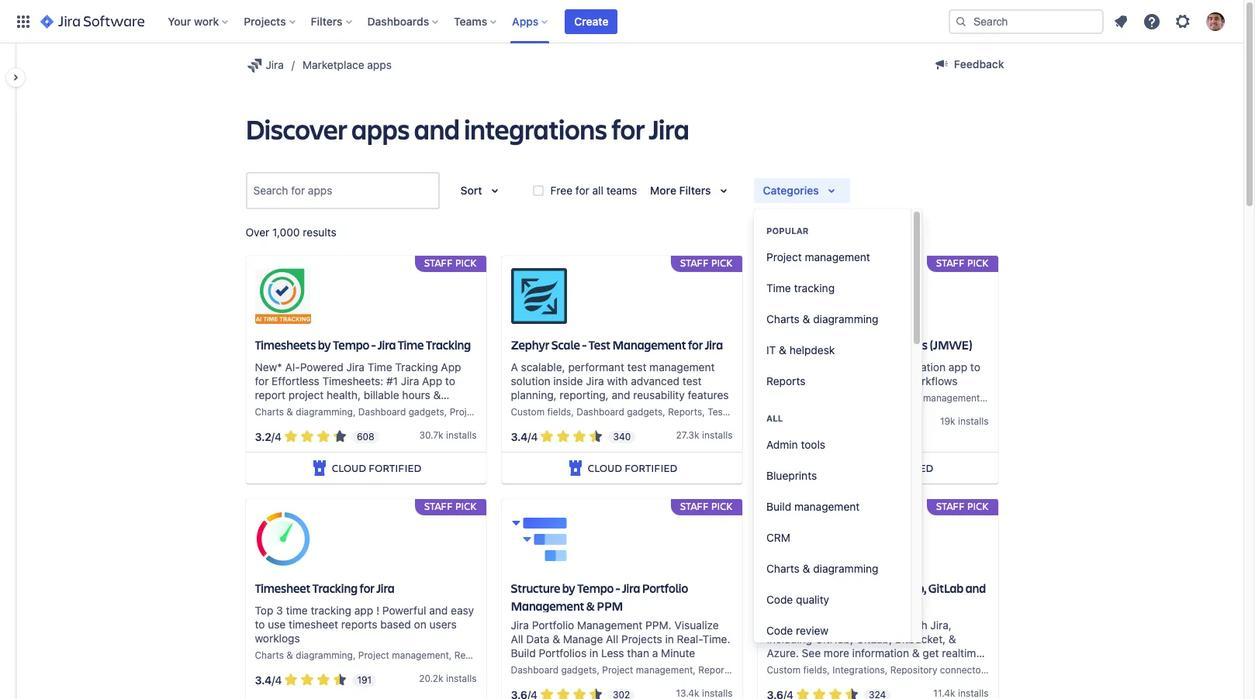 Task type: vqa. For each thing, say whether or not it's contained in the screenshot.
tracking inside Top 3 time tracking app ! Powerful and easy to use timesheet reports based on users worklogs Charts & diagramming , Project management , Reports
yes



Task type: locate. For each thing, give the bounding box(es) containing it.
tracking up the timesheet in the bottom of the page
[[311, 604, 351, 618]]

staff for timesheet tracking for jira
[[424, 500, 453, 514]]

4 for timesheet
[[275, 674, 282, 687]]

(github,
[[883, 580, 926, 597]]

3.4 / 4
[[511, 430, 538, 444], [255, 674, 282, 687]]

, down the reporting,
[[571, 407, 574, 418]]

0 vertical spatial filters
[[311, 14, 343, 28]]

3.4 / 4 for timesheet
[[255, 674, 282, 687]]

& inside a scalable, performant test management solution inside jira with advanced test planning, reporting, and reusability features custom fields , dashboard gadgets , reports , testing & qa
[[742, 407, 749, 418]]

projects up than
[[621, 633, 662, 646]]

workflow up in-
[[814, 337, 868, 353]]

Search for apps field
[[249, 177, 436, 205]]

project down less
[[602, 665, 633, 677]]

2 horizontal spatial -
[[616, 580, 620, 597]]

0 vertical spatial app
[[949, 361, 967, 374]]

projects up jira link
[[244, 14, 286, 28]]

admin down customize
[[767, 393, 794, 404]]

!
[[376, 604, 379, 618]]

context icon image
[[246, 56, 264, 74], [246, 56, 264, 74]]

1 horizontal spatial in
[[665, 633, 674, 646]]

1 fortified from the left
[[369, 461, 421, 476]]

in down manage
[[590, 647, 598, 660]]

diagramming inside top 3 time tracking app ! powerful and easy to use timesheet reports based on users worklogs charts & diagramming , project management , reports
[[296, 650, 353, 662]]

1 vertical spatial fields
[[803, 665, 827, 677]]

30.7k
[[419, 430, 443, 442]]

1 horizontal spatial all
[[606, 633, 618, 646]]

jira misc workflow extensions (jmwe) image
[[767, 269, 823, 325]]

1 vertical spatial 3.4 / 4
[[255, 674, 282, 687]]

dashboard
[[358, 407, 406, 418], [577, 407, 624, 418], [511, 665, 559, 677]]

for down new*
[[255, 375, 269, 388]]

1 horizontal spatial with
[[907, 619, 927, 632]]

0 vertical spatial custom
[[511, 407, 545, 418]]

charts down "worklogs"
[[255, 650, 284, 662]]

1 horizontal spatial cloud fortified
[[588, 461, 677, 476]]

install down testing
[[702, 430, 728, 442]]

- for timesheets
[[371, 337, 376, 353]]

0 vertical spatial projects
[[244, 14, 286, 28]]

banner
[[0, 0, 1244, 43]]

1 horizontal spatial portfolio
[[642, 580, 688, 597]]

new*
[[255, 361, 282, 374]]

tempo for timesheets
[[333, 337, 369, 353]]

banner containing your work
[[0, 0, 1244, 43]]

0 vertical spatial tracking
[[426, 337, 471, 353]]

and inside a scalable, performant test management solution inside jira with advanced test planning, reporting, and reusability features custom fields , dashboard gadgets , reports , testing & qa
[[612, 389, 630, 402]]

charts & diagramming button up quality
[[754, 554, 910, 585]]

charts down crm
[[766, 562, 800, 576]]

2 horizontal spatial cloud
[[844, 461, 878, 476]]

gadgets down reusability
[[627, 407, 663, 418]]

1 vertical spatial git
[[835, 619, 850, 632]]

create
[[574, 14, 609, 28]]

report
[[255, 389, 286, 402]]

jira software image
[[40, 12, 144, 31], [40, 12, 144, 31]]

cloud fortified down admin tools button
[[844, 461, 933, 476]]

structure by tempo - jira portfolio management & ppm image
[[511, 512, 567, 568]]

portfolio inside structure by tempo - jira portfolio management & ppm
[[642, 580, 688, 597]]

ppm.
[[645, 619, 672, 632]]

0 vertical spatial charts & diagramming
[[766, 313, 879, 326]]

project down "popular"
[[766, 251, 802, 264]]

1 horizontal spatial by
[[562, 580, 575, 597]]

1 vertical spatial workflow
[[986, 393, 1026, 404]]

2 charts & diagramming from the top
[[766, 562, 879, 576]]

by inside structure by tempo - jira portfolio management & ppm
[[562, 580, 575, 597]]

jira up #1
[[378, 337, 396, 353]]

4 right 3.2
[[275, 430, 282, 444]]

1 horizontal spatial git
[[835, 619, 850, 632]]

tools down customize
[[797, 393, 819, 404]]

0 vertical spatial fields
[[547, 407, 571, 418]]

install right 19k
[[958, 416, 984, 428]]

0 horizontal spatial tracking
[[311, 604, 351, 618]]

s right 20.2k
[[472, 673, 477, 685]]

0 horizontal spatial gadgets
[[409, 407, 444, 418]]

3 cloud fortified from the left
[[844, 461, 933, 476]]

users
[[429, 618, 457, 632]]

2 horizontal spatial gadgets
[[627, 407, 663, 418]]

app up 'hours'
[[422, 375, 442, 388]]

cloud fortified
[[332, 461, 421, 476], [588, 461, 677, 476], [844, 461, 933, 476]]

2 horizontal spatial fortified
[[881, 461, 933, 476]]

build up crm
[[766, 500, 791, 514]]

1 vertical spatial 3.4
[[255, 674, 272, 687]]

dashboard down "billable"
[[358, 407, 406, 418]]

1 vertical spatial time
[[398, 337, 424, 353]]

code inside code quality button
[[766, 593, 793, 607]]

test
[[627, 361, 647, 374], [683, 375, 702, 388]]

with inside a scalable, performant test management solution inside jira with advanced test planning, reporting, and reusability features custom fields , dashboard gadgets , reports , testing & qa
[[607, 375, 628, 388]]

it & helpdesk button
[[754, 335, 910, 366]]

1 horizontal spatial dashboard
[[511, 665, 559, 677]]

jira portfolio management ppm. visualize all data & manage all projects in real-time. build portfolios in less than a minute
[[511, 619, 730, 660]]

staff pick
[[424, 256, 477, 270], [680, 256, 733, 270], [936, 256, 989, 270], [424, 500, 477, 514], [680, 500, 733, 514], [936, 500, 989, 514]]

projects button
[[239, 9, 301, 34]]

management
[[612, 337, 686, 353], [511, 598, 584, 614], [577, 619, 643, 632]]

-
[[371, 337, 376, 353], [582, 337, 587, 353], [616, 580, 620, 597]]

1 vertical spatial filters
[[679, 184, 711, 197]]

install right '30.7k'
[[446, 430, 472, 442]]

1 horizontal spatial cloud
[[588, 461, 622, 476]]

blueprints
[[766, 469, 817, 483]]

reports
[[341, 618, 377, 632]]

by up powered
[[318, 337, 331, 353]]

s for jira
[[472, 430, 477, 442]]

0 horizontal spatial with
[[607, 375, 628, 388]]

reports inside top 3 time tracking app ! powerful and easy to use timesheet reports based on users worklogs charts & diagramming , project management , reports
[[454, 650, 489, 662]]

feedback button
[[923, 52, 1014, 77]]

#1
[[386, 375, 398, 388]]

1 admin tools from the top
[[767, 393, 819, 404]]

dashboard down data
[[511, 665, 559, 677]]

code for code review
[[766, 624, 793, 638]]

management
[[805, 251, 870, 264], [649, 361, 715, 374], [923, 393, 980, 404], [483, 407, 540, 418], [794, 500, 860, 514], [392, 650, 449, 662], [636, 665, 693, 677]]

4 down "worklogs"
[[275, 674, 282, 687]]

1 vertical spatial app
[[354, 604, 373, 618]]

and
[[414, 110, 460, 147], [821, 375, 840, 388], [612, 389, 630, 402], [966, 580, 986, 597], [429, 604, 448, 618]]

608
[[357, 431, 375, 443]]

staff
[[424, 256, 453, 270], [680, 256, 709, 270], [936, 256, 965, 270], [424, 500, 453, 514], [680, 500, 709, 514], [936, 500, 965, 514]]

cloud fortified for management
[[588, 461, 677, 476]]

0 horizontal spatial all
[[511, 633, 523, 646]]

jira left misc
[[767, 337, 785, 353]]

1 horizontal spatial fortified
[[625, 461, 677, 476]]

custom down azure.
[[767, 665, 801, 677]]

build
[[766, 500, 791, 514], [511, 647, 536, 660]]

app left a
[[441, 361, 461, 374]]

tracking inside new* ai-powered jira time tracking app for effortless timesheets: #1 jira app to report project health, billable hours & capacity
[[395, 361, 438, 374]]

s down "project management , workflow"
[[984, 416, 989, 428]]

reports
[[766, 375, 806, 388], [668, 407, 702, 418], [454, 650, 489, 662], [698, 665, 733, 677]]

1 horizontal spatial projects
[[621, 633, 662, 646]]

code
[[766, 593, 793, 607], [766, 624, 793, 638]]

/ for timesheet tracking for jira
[[272, 674, 275, 687]]

1 vertical spatial projects
[[621, 633, 662, 646]]

/ right "all"
[[784, 416, 787, 430]]

3 cloud from the left
[[844, 461, 878, 476]]

primary element
[[9, 0, 949, 43]]

all up less
[[606, 633, 618, 646]]

2 horizontal spatial cloud fortified
[[844, 461, 933, 476]]

1 horizontal spatial time
[[398, 337, 424, 353]]

all left data
[[511, 633, 523, 646]]

fortified for management
[[625, 461, 677, 476]]

2 cloud from the left
[[588, 461, 622, 476]]

discover apps and integrations for jira
[[246, 110, 689, 147]]

1 horizontal spatial test
[[683, 375, 702, 388]]

0 horizontal spatial by
[[318, 337, 331, 353]]

your profile and settings image
[[1206, 12, 1225, 31]]

27.3k
[[676, 430, 699, 442]]

management down the ppm
[[577, 619, 643, 632]]

code inside code review button
[[766, 624, 793, 638]]

1 vertical spatial tracking
[[311, 604, 351, 618]]

,
[[980, 393, 983, 404], [353, 407, 356, 418], [444, 407, 447, 418], [571, 407, 574, 418], [663, 407, 665, 418], [702, 407, 705, 418], [353, 650, 356, 662], [449, 650, 452, 662], [597, 665, 600, 677], [693, 665, 696, 677], [827, 665, 830, 677], [885, 665, 888, 677]]

0 vertical spatial tempo
[[333, 337, 369, 353]]

reports inside button
[[766, 375, 806, 388]]

3.4 for zephyr
[[511, 430, 528, 444]]

s for (jmwe)
[[984, 416, 989, 428]]

jira left (github,
[[863, 580, 881, 597]]

jira
[[266, 58, 284, 71], [649, 110, 689, 147], [378, 337, 396, 353], [705, 337, 723, 353], [767, 337, 785, 353], [346, 361, 365, 374], [868, 361, 886, 374], [401, 375, 419, 388], [586, 375, 604, 388], [376, 580, 395, 597], [622, 580, 640, 597], [863, 580, 881, 597], [511, 619, 529, 632]]

2 vertical spatial time
[[368, 361, 392, 374]]

staff pick for git integration for jira (github, gitlab and more)
[[936, 500, 989, 514]]

& right it
[[779, 344, 787, 357]]

to down "top"
[[255, 618, 265, 632]]

1 horizontal spatial fields
[[803, 665, 827, 677]]

0 vertical spatial build
[[766, 500, 791, 514]]

1 all from the left
[[511, 633, 523, 646]]

1 cloud fortified from the left
[[332, 461, 421, 476]]

& up portfolios
[[553, 633, 560, 646]]

and inside git integration for jira (github, gitlab and more)
[[966, 580, 986, 597]]

0 vertical spatial charts & diagramming button
[[754, 304, 910, 335]]

diagramming down "time tracking" button
[[813, 313, 879, 326]]

diagramming down the timesheet in the bottom of the page
[[296, 650, 353, 662]]

- up the ppm
[[616, 580, 620, 597]]

code up the integrate
[[766, 593, 793, 607]]

0 vertical spatial git
[[767, 580, 782, 597]]

& inside structure by tempo - jira portfolio management & ppm
[[586, 598, 595, 614]]

integrations
[[833, 665, 885, 677]]

1 cloud from the left
[[332, 461, 366, 476]]

& inside top 3 time tracking app ! powerful and easy to use timesheet reports based on users worklogs charts & diagramming , project management , reports
[[287, 650, 293, 662]]

2 cloud fortified from the left
[[588, 461, 677, 476]]

3.4 for timesheet
[[255, 674, 272, 687]]

2 vertical spatial tracking
[[312, 580, 358, 597]]

marketplace
[[303, 58, 364, 71]]

for inside git integration for jira (github, gitlab and more)
[[846, 580, 861, 597]]

1 code from the top
[[766, 593, 793, 607]]

git integration for jira (github, gitlab and more) image
[[767, 512, 823, 568]]

0 horizontal spatial workflow
[[814, 337, 868, 353]]

jira down performant
[[586, 375, 604, 388]]

& left the qa
[[742, 407, 749, 418]]

management inside structure by tempo - jira portfolio management & ppm
[[511, 598, 584, 614]]

in
[[665, 633, 674, 646], [590, 647, 598, 660]]

zephyr
[[511, 337, 549, 353]]

0 vertical spatial code
[[766, 593, 793, 607]]

gadgets down portfolios
[[561, 665, 597, 677]]

1 vertical spatial charts & diagramming
[[766, 562, 879, 576]]

0 horizontal spatial to
[[255, 618, 265, 632]]

admin tools down customize
[[767, 393, 819, 404]]

0 horizontal spatial test
[[627, 361, 647, 374]]

dashboard down the reporting,
[[577, 407, 624, 418]]

project management button
[[754, 242, 910, 273]]

management inside top 3 time tracking app ! powerful and easy to use timesheet reports based on users worklogs charts & diagramming , project management , reports
[[392, 650, 449, 662]]

charts
[[766, 313, 800, 326], [255, 407, 284, 418], [766, 562, 800, 576], [255, 650, 284, 662]]

/ down capacity at left bottom
[[271, 430, 275, 444]]

- for structure
[[616, 580, 620, 597]]

0 horizontal spatial custom
[[511, 407, 545, 418]]

0 horizontal spatial portfolio
[[532, 619, 574, 632]]

2 horizontal spatial to
[[970, 361, 980, 374]]

0 vertical spatial portfolio
[[642, 580, 688, 597]]

management down blueprints button
[[794, 500, 860, 514]]

portfolio up ppm. at the right bottom
[[642, 580, 688, 597]]

admin
[[767, 393, 794, 404], [766, 438, 798, 451]]

cloud down admin tools button
[[844, 461, 878, 476]]

fields inside a scalable, performant test management solution inside jira with advanced test planning, reporting, and reusability features custom fields , dashboard gadgets , reports , testing & qa
[[547, 407, 571, 418]]

reports down time. in the right of the page
[[698, 665, 733, 677]]

appswitcher icon image
[[14, 12, 33, 31]]

apps for marketplace
[[367, 58, 392, 71]]

/ down planning,
[[528, 430, 531, 444]]

s for management
[[728, 430, 733, 442]]

blueprints button
[[754, 461, 910, 492]]

cloud fortified for jira
[[332, 461, 421, 476]]

1 vertical spatial management
[[511, 598, 584, 614]]

1 vertical spatial in
[[590, 647, 598, 660]]

admin down "3.8 /"
[[766, 438, 798, 451]]

1 vertical spatial tools
[[801, 438, 826, 451]]

install for management
[[702, 430, 728, 442]]

- inside structure by tempo - jira portfolio management & ppm
[[616, 580, 620, 597]]

cloud for test
[[588, 461, 622, 476]]

pick for zephyr scale - test management for jira
[[711, 256, 733, 270]]

dashboard inside a scalable, performant test management solution inside jira with advanced test planning, reporting, and reusability features custom fields , dashboard gadgets , reports , testing & qa
[[577, 407, 624, 418]]

2 horizontal spatial dashboard
[[577, 407, 624, 418]]

2 vertical spatial management
[[577, 619, 643, 632]]

diagramming down crm button
[[813, 562, 879, 576]]

tools up blueprints button
[[801, 438, 826, 451]]

2 admin from the top
[[766, 438, 798, 451]]

1 vertical spatial build
[[511, 647, 536, 660]]

time
[[766, 282, 791, 295], [398, 337, 424, 353], [368, 361, 392, 374]]

- left test
[[582, 337, 587, 353]]

0 vertical spatial to
[[970, 361, 980, 374]]

git integration for jira (github, gitlab and more)
[[767, 580, 986, 614]]

0 horizontal spatial fields
[[547, 407, 571, 418]]

0 vertical spatial by
[[318, 337, 331, 353]]

to
[[970, 361, 980, 374], [445, 375, 455, 388], [255, 618, 265, 632]]

settings image
[[1174, 12, 1192, 31]]

& inside all group
[[803, 562, 810, 576]]

all
[[511, 633, 523, 646], [606, 633, 618, 646]]

cloud right cloud fortified app badge icon
[[332, 461, 366, 476]]

timesheet tracking for jira
[[255, 580, 395, 597]]

zephyr scale - test management for jira image
[[511, 269, 567, 325]]

reusability
[[633, 389, 685, 402]]

0 horizontal spatial filters
[[311, 14, 343, 28]]

charts & diagramming
[[766, 313, 879, 326], [766, 562, 879, 576]]

pick for structure by tempo - jira portfolio management & ppm
[[711, 500, 733, 514]]

helpdesk
[[789, 344, 835, 357]]

2 admin tools from the top
[[766, 438, 826, 451]]

management inside a scalable, performant test management solution inside jira with advanced test planning, reporting, and reusability features custom fields , dashboard gadgets , reports , testing & qa
[[649, 361, 715, 374]]

jira link
[[246, 56, 284, 74]]

azure.
[[767, 647, 799, 660]]

/
[[784, 416, 787, 430], [271, 430, 275, 444], [528, 430, 531, 444], [272, 674, 275, 687]]

0 horizontal spatial tempo
[[333, 337, 369, 353]]

Search field
[[949, 9, 1104, 34]]

cloud fortified down 608
[[332, 461, 421, 476]]

staff for zephyr scale - test management for jira
[[680, 256, 709, 270]]

integrations
[[464, 110, 607, 147]]

admin tools down "3.8 /"
[[766, 438, 826, 451]]

19k install s
[[940, 416, 989, 428]]

3.2
[[255, 430, 271, 444]]

realtime
[[942, 647, 982, 660]]

1 horizontal spatial 3.4
[[511, 430, 528, 444]]

1 horizontal spatial tempo
[[577, 580, 614, 597]]

& right 'hours'
[[433, 389, 441, 402]]

top
[[255, 604, 273, 618]]

filters right the more
[[679, 184, 711, 197]]

custom inside a scalable, performant test management solution inside jira with advanced test planning, reporting, and reusability features custom fields , dashboard gadgets , reports , testing & qa
[[511, 407, 545, 418]]

1 vertical spatial with
[[907, 619, 927, 632]]

all-
[[817, 361, 833, 374]]

solution
[[511, 375, 550, 388]]

0 horizontal spatial cloud fortified
[[332, 461, 421, 476]]

zephyr scale - test management for jira
[[511, 337, 723, 353]]

charts up misc
[[766, 313, 800, 326]]

in up minute
[[665, 633, 674, 646]]

projects inside jira portfolio management ppm. visualize all data & manage all projects in real-time. build portfolios in less than a minute
[[621, 633, 662, 646]]

tempo inside structure by tempo - jira portfolio management & ppm
[[577, 580, 614, 597]]

0 horizontal spatial app
[[354, 604, 373, 618]]

/ for zephyr scale - test management for jira
[[528, 430, 531, 444]]

, up 30.7k install s on the left of the page
[[444, 407, 447, 418]]

cloud right cloud fortified app badge image
[[588, 461, 622, 476]]

menu
[[754, 209, 922, 647]]

1 vertical spatial code
[[766, 624, 793, 638]]

portfolio inside jira portfolio management ppm. visualize all data & manage all projects in real-time. build portfolios in less than a minute
[[532, 619, 574, 632]]

tempo up the ppm
[[577, 580, 614, 597]]

1 horizontal spatial custom
[[767, 665, 801, 677]]

install for (jmwe)
[[958, 416, 984, 428]]

apps down marketplace apps link
[[351, 110, 410, 147]]

project up 191
[[358, 650, 389, 662]]

0 vertical spatial with
[[607, 375, 628, 388]]

project
[[766, 251, 802, 264], [889, 393, 920, 404], [450, 407, 481, 418], [358, 650, 389, 662], [602, 665, 633, 677]]

1 horizontal spatial 3.4 / 4
[[511, 430, 538, 444]]

staff for structure by tempo - jira portfolio management & ppm
[[680, 500, 709, 514]]

3.4
[[511, 430, 528, 444], [255, 674, 272, 687]]

code up azure.
[[766, 624, 793, 638]]

staff pick for timesheets by tempo - jira time tracking
[[424, 256, 477, 270]]

to inside new* ai-powered jira time tracking app for effortless timesheets: #1 jira app to report project health, billable hours & capacity
[[445, 375, 455, 388]]

1 charts & diagramming from the top
[[766, 313, 879, 326]]

app inside top 3 time tracking app ! powerful and easy to use timesheet reports based on users worklogs charts & diagramming , project management , reports
[[354, 604, 373, 618]]

for right integration
[[846, 580, 861, 597]]

0 vertical spatial in
[[665, 633, 674, 646]]

2 vertical spatial to
[[255, 618, 265, 632]]

to inside powerful, all-in-one jira automation app to customize and expand your workflows
[[970, 361, 980, 374]]

0 horizontal spatial fortified
[[369, 461, 421, 476]]

fields down see
[[803, 665, 827, 677]]

projects inside popup button
[[244, 14, 286, 28]]

charts & diagramming button
[[754, 304, 910, 335], [754, 554, 910, 585]]

1 vertical spatial by
[[562, 580, 575, 597]]

jira inside a scalable, performant test management solution inside jira with advanced test planning, reporting, and reusability features custom fields , dashboard gadgets , reports , testing & qa
[[586, 375, 604, 388]]

project up 30.7k install s on the left of the page
[[450, 407, 481, 418]]

tracking
[[794, 282, 835, 295], [311, 604, 351, 618]]

1 vertical spatial apps
[[351, 110, 410, 147]]

2 fortified from the left
[[625, 461, 677, 476]]

management up 20.2k
[[392, 650, 449, 662]]

0 vertical spatial admin tools
[[767, 393, 819, 404]]

workflow
[[814, 337, 868, 353], [986, 393, 1026, 404]]

timesheets by tempo - jira time tracking image
[[255, 269, 311, 325]]

build inside jira portfolio management ppm. visualize all data & manage all projects in real-time. build portfolios in less than a minute
[[511, 647, 536, 660]]

, down minute
[[693, 665, 696, 677]]

27.3k install s
[[676, 430, 733, 442]]

0 horizontal spatial -
[[371, 337, 376, 353]]

apps right marketplace
[[367, 58, 392, 71]]

powerful, all-in-one jira automation app to customize and expand your workflows
[[767, 361, 980, 388]]

s right '30.7k'
[[472, 430, 477, 442]]

staff pick for zephyr scale - test management for jira
[[680, 256, 733, 270]]

a
[[511, 361, 518, 374]]

help image
[[1143, 12, 1161, 31]]

1 vertical spatial portfolio
[[532, 619, 574, 632]]

charts & diagramming down "time tracking" button
[[766, 313, 879, 326]]

1 vertical spatial app
[[422, 375, 442, 388]]

time inside new* ai-powered jira time tracking app for effortless timesheets: #1 jira app to report project health, billable hours & capacity
[[368, 361, 392, 374]]

notifications image
[[1112, 12, 1130, 31]]

1 vertical spatial tempo
[[577, 580, 614, 597]]

charts & diagramming inside all group
[[766, 562, 879, 576]]

0 horizontal spatial cloud
[[332, 461, 366, 476]]

& up integration
[[803, 562, 810, 576]]

0 vertical spatial tracking
[[794, 282, 835, 295]]

extensions
[[870, 337, 928, 353]]

cloud fortified down 340
[[588, 461, 677, 476]]

0 vertical spatial 3.4 / 4
[[511, 430, 538, 444]]

jira inside jira portfolio management ppm. visualize all data & manage all projects in real-time. build portfolios in less than a minute
[[511, 619, 529, 632]]

jira up timesheets:
[[346, 361, 365, 374]]

reports down the powerful,
[[766, 375, 806, 388]]

by
[[318, 337, 331, 353], [562, 580, 575, 597]]

bitbucket,
[[895, 633, 946, 646]]

charts & diagramming inside popular group
[[766, 313, 879, 326]]

1 vertical spatial admin tools
[[766, 438, 826, 451]]

custom
[[511, 407, 545, 418], [767, 665, 801, 677]]

workflow up 19k install s
[[986, 393, 1026, 404]]

1 horizontal spatial build
[[766, 500, 791, 514]]

pick for git integration for jira (github, gitlab and more)
[[967, 500, 989, 514]]

3.4 down "worklogs"
[[255, 674, 272, 687]]

3.8 /
[[767, 416, 787, 430]]

reports inside a scalable, performant test management solution inside jira with advanced test planning, reporting, and reusability features custom fields , dashboard gadgets , reports , testing & qa
[[668, 407, 702, 418]]

staff for timesheets by tempo - jira time tracking
[[424, 256, 453, 270]]

2 code from the top
[[766, 624, 793, 638]]

test up features at the right bottom of the page
[[683, 375, 702, 388]]

management up 19k
[[923, 393, 980, 404]]

1 admin from the top
[[767, 393, 794, 404]]

gadgets down 'hours'
[[409, 407, 444, 418]]

by for timesheets
[[318, 337, 331, 353]]



Task type: describe. For each thing, give the bounding box(es) containing it.
staff pick for timesheet tracking for jira
[[424, 500, 477, 514]]

billable
[[364, 389, 399, 402]]

jira down the projects popup button
[[266, 58, 284, 71]]

code for code quality
[[766, 593, 793, 607]]

pick for timesheets by tempo - jira time tracking
[[455, 256, 477, 270]]

, down features at the right bottom of the page
[[702, 407, 705, 418]]

crm
[[766, 531, 790, 545]]

/ for timesheets by tempo - jira time tracking
[[271, 430, 275, 444]]

diagramming inside all group
[[813, 562, 879, 576]]

management down planning,
[[483, 407, 540, 418]]

reports button
[[754, 366, 910, 397]]

4 for zephyr
[[531, 430, 538, 444]]

build management button
[[754, 492, 910, 523]]

staff for jira misc workflow extensions (jmwe)
[[936, 256, 965, 270]]

charts & diagramming , dashboard gadgets , project management
[[255, 407, 540, 418]]

fortified for jira
[[369, 461, 421, 476]]

scalable,
[[521, 361, 565, 374]]

charts inside popular group
[[766, 313, 800, 326]]

1 horizontal spatial -
[[582, 337, 587, 353]]

integrate
[[767, 619, 812, 632]]

jira up features at the right bottom of the page
[[705, 337, 723, 353]]

structure
[[511, 580, 560, 597]]

tracking inside "time tracking" button
[[794, 282, 835, 295]]

admin tools inside button
[[766, 438, 826, 451]]

updates
[[767, 661, 807, 674]]

& inside 'button'
[[779, 344, 787, 357]]

timesheet tracking for jira image
[[255, 512, 311, 568]]

than
[[627, 647, 649, 660]]

dashboards button
[[363, 9, 445, 34]]

time inside button
[[766, 282, 791, 295]]

build inside button
[[766, 500, 791, 514]]

by for structure
[[562, 580, 575, 597]]

free for all teams
[[550, 184, 637, 197]]

tracking inside top 3 time tracking app ! powerful and easy to use timesheet reports based on users worklogs charts & diagramming , project management , reports
[[311, 604, 351, 618]]

time.
[[703, 633, 730, 646]]

gitlab
[[928, 580, 964, 597]]

1 vertical spatial custom
[[767, 665, 801, 677]]

2 all from the left
[[606, 633, 618, 646]]

3 fortified from the left
[[881, 461, 933, 476]]

for up features at the right bottom of the page
[[688, 337, 703, 353]]

install right 20.2k
[[446, 673, 472, 685]]

, up 19k install s
[[980, 393, 983, 404]]

workflows
[[907, 375, 958, 388]]

0 vertical spatial workflow
[[814, 337, 868, 353]]

, down more
[[827, 665, 830, 677]]

reporting,
[[560, 389, 609, 402]]

& up realtime
[[949, 633, 956, 646]]

testing
[[708, 407, 740, 418]]

repository
[[853, 619, 904, 632]]

gadgets inside a scalable, performant test management solution inside jira with advanced test planning, reporting, and reusability features custom fields , dashboard gadgets , reports , testing & qa
[[627, 407, 663, 418]]

qa
[[751, 407, 765, 418]]

& down bitbucket,
[[912, 647, 920, 660]]

real-
[[677, 633, 703, 646]]

timesheet
[[255, 580, 311, 597]]

for left all
[[576, 184, 589, 197]]

management inside 'project management' button
[[805, 251, 870, 264]]

project inside top 3 time tracking app ! powerful and easy to use timesheet reports based on users worklogs charts & diagramming , project management , reports
[[358, 650, 389, 662]]

charts inside all group
[[766, 562, 800, 576]]

tools inside button
[[801, 438, 826, 451]]

apps
[[512, 14, 539, 28]]

integration
[[784, 580, 844, 597]]

it
[[766, 344, 776, 357]]

, down health,
[[353, 407, 356, 418]]

visualize
[[674, 619, 719, 632]]

teams button
[[449, 9, 503, 34]]

a scalable, performant test management solution inside jira with advanced test planning, reporting, and reusability features custom fields , dashboard gadgets , reports , testing & qa
[[511, 361, 765, 418]]

work
[[194, 14, 219, 28]]

, down 'information'
[[885, 665, 888, 677]]

19k
[[940, 416, 955, 428]]

1 charts & diagramming button from the top
[[754, 304, 910, 335]]

it & helpdesk
[[766, 344, 835, 357]]

tempo for structure
[[577, 580, 614, 597]]

filters inside popup button
[[311, 14, 343, 28]]

expand
[[843, 375, 879, 388]]

management inside jira portfolio management ppm. visualize all data & manage all projects in real-time. build portfolios in less than a minute
[[577, 619, 643, 632]]

information
[[852, 647, 909, 660]]

one
[[847, 361, 865, 374]]

git inside integrate any git repository with jira, including github, gitlab, bitbucket, & azure. see more information & get realtime updates
[[835, 619, 850, 632]]

automation
[[889, 361, 946, 374]]

performant
[[568, 361, 624, 374]]

code review
[[766, 624, 829, 638]]

git inside git integration for jira (github, gitlab and more)
[[767, 580, 782, 597]]

time
[[286, 604, 308, 618]]

results
[[303, 226, 337, 239]]

cloud fortified app badge image
[[566, 459, 585, 478]]

(jmwe)
[[930, 337, 973, 353]]

more filters
[[650, 184, 711, 197]]

diagramming inside popular group
[[813, 313, 879, 326]]

1 horizontal spatial filters
[[679, 184, 711, 197]]

0 vertical spatial management
[[612, 337, 686, 353]]

sidebar navigation image
[[0, 62, 34, 93]]

health,
[[327, 389, 361, 402]]

2 charts & diagramming button from the top
[[754, 554, 910, 585]]

time tracking
[[766, 282, 835, 295]]

for up reports
[[360, 580, 374, 597]]

staff pick for jira misc workflow extensions (jmwe)
[[936, 256, 989, 270]]

admin inside button
[[766, 438, 798, 451]]

340
[[613, 431, 631, 443]]

categories
[[763, 184, 819, 197]]

charts down report
[[255, 407, 284, 418]]

20.2k
[[419, 673, 443, 685]]

20.2k install s
[[419, 673, 477, 685]]

project down your at the bottom of the page
[[889, 393, 920, 404]]

, down reports
[[353, 650, 356, 662]]

apps for discover
[[351, 110, 410, 147]]

management down a
[[636, 665, 693, 677]]

your
[[882, 375, 904, 388]]

3
[[276, 604, 283, 618]]

diagramming down project
[[296, 407, 353, 418]]

pick for jira misc workflow extensions (jmwe)
[[967, 256, 989, 270]]

on
[[414, 618, 426, 632]]

teams
[[606, 184, 637, 197]]

integrate any git repository with jira, including github, gitlab, bitbucket, & azure. see more information & get realtime updates
[[767, 619, 982, 674]]

jira inside git integration for jira (github, gitlab and more)
[[863, 580, 881, 597]]

ppm
[[597, 598, 623, 614]]

3.8
[[767, 416, 784, 430]]

code review button
[[754, 616, 910, 647]]

quality
[[796, 593, 829, 607]]

jira up the more
[[649, 110, 689, 147]]

& inside new* ai-powered jira time tracking app for effortless timesheets: #1 jira app to report project health, billable hours & capacity
[[433, 389, 441, 402]]

powerful,
[[767, 361, 814, 374]]

misc
[[787, 337, 812, 353]]

, down reusability
[[663, 407, 665, 418]]

staff pick for structure by tempo - jira portfolio management & ppm
[[680, 500, 733, 514]]

and inside top 3 time tracking app ! powerful and easy to use timesheet reports based on users worklogs charts & diagramming , project management , reports
[[429, 604, 448, 618]]

worklogs
[[255, 632, 300, 646]]

charts inside top 3 time tracking app ! powerful and easy to use timesheet reports based on users worklogs charts & diagramming , project management , reports
[[255, 650, 284, 662]]

test
[[589, 337, 611, 353]]

search image
[[955, 15, 967, 28]]

jira inside structure by tempo - jira portfolio management & ppm
[[622, 580, 640, 597]]

review
[[796, 624, 829, 638]]

1 horizontal spatial gadgets
[[561, 665, 597, 677]]

jira up 'hours'
[[401, 375, 419, 388]]

1 vertical spatial test
[[683, 375, 702, 388]]

pick for timesheet tracking for jira
[[455, 500, 477, 514]]

cloud fortified app badge image
[[310, 459, 329, 478]]

portfolios
[[539, 647, 587, 660]]

& up misc
[[803, 313, 810, 326]]

with inside integrate any git repository with jira, including github, gitlab, bitbucket, & azure. see more information & get realtime updates
[[907, 619, 927, 632]]

staff for git integration for jira (github, gitlab and more)
[[936, 500, 965, 514]]

app inside powerful, all-in-one jira automation app to customize and expand your workflows
[[949, 361, 967, 374]]

menu containing project management
[[754, 209, 922, 647]]

0 vertical spatial tools
[[797, 393, 819, 404]]

3.2 / 4
[[255, 430, 282, 444]]

& down project
[[287, 407, 293, 418]]

inside
[[553, 375, 583, 388]]

time tracking button
[[754, 273, 910, 304]]

ai-
[[285, 361, 300, 374]]

install for jira
[[446, 430, 472, 442]]

and inside powerful, all-in-one jira automation app to customize and expand your workflows
[[821, 375, 840, 388]]

code quality button
[[754, 585, 910, 616]]

get
[[923, 647, 939, 660]]

advanced
[[631, 375, 680, 388]]

0 horizontal spatial dashboard
[[358, 407, 406, 418]]

top 3 time tracking app ! powerful and easy to use timesheet reports based on users worklogs charts & diagramming , project management , reports
[[255, 604, 489, 662]]

project inside 'project management' button
[[766, 251, 802, 264]]

create button
[[565, 9, 618, 34]]

project management
[[766, 251, 870, 264]]

custom fields , integrations , repository connectors
[[767, 665, 989, 677]]

1 horizontal spatial workflow
[[986, 393, 1026, 404]]

to inside top 3 time tracking app ! powerful and easy to use timesheet reports based on users worklogs charts & diagramming , project management , reports
[[255, 618, 265, 632]]

4 for timesheets
[[275, 430, 282, 444]]

all group
[[754, 397, 910, 647]]

for up teams
[[611, 110, 645, 147]]

more
[[824, 647, 849, 660]]

& inside jira portfolio management ppm. visualize all data & manage all projects in real-time. build portfolios in less than a minute
[[553, 633, 560, 646]]

powerful
[[382, 604, 426, 618]]

, up 20.2k install s
[[449, 650, 452, 662]]

, down manage
[[597, 665, 600, 677]]

your
[[168, 14, 191, 28]]

jira up the !
[[376, 580, 395, 597]]

discover
[[246, 110, 347, 147]]

jira inside powerful, all-in-one jira automation app to customize and expand your workflows
[[868, 361, 886, 374]]

0 vertical spatial app
[[441, 361, 461, 374]]

cloud for -
[[332, 461, 366, 476]]

all
[[592, 184, 603, 197]]

popular group
[[754, 209, 910, 402]]

30.7k install s
[[419, 430, 477, 442]]

minute
[[661, 647, 695, 660]]

management inside build management button
[[794, 500, 860, 514]]

for inside new* ai-powered jira time tracking app for effortless timesheets: #1 jira app to report project health, billable hours & capacity
[[255, 375, 269, 388]]

in-
[[833, 361, 847, 374]]

filters button
[[306, 9, 358, 34]]

3.4 / 4 for zephyr
[[511, 430, 538, 444]]

scale
[[551, 337, 580, 353]]

teams
[[454, 14, 487, 28]]



